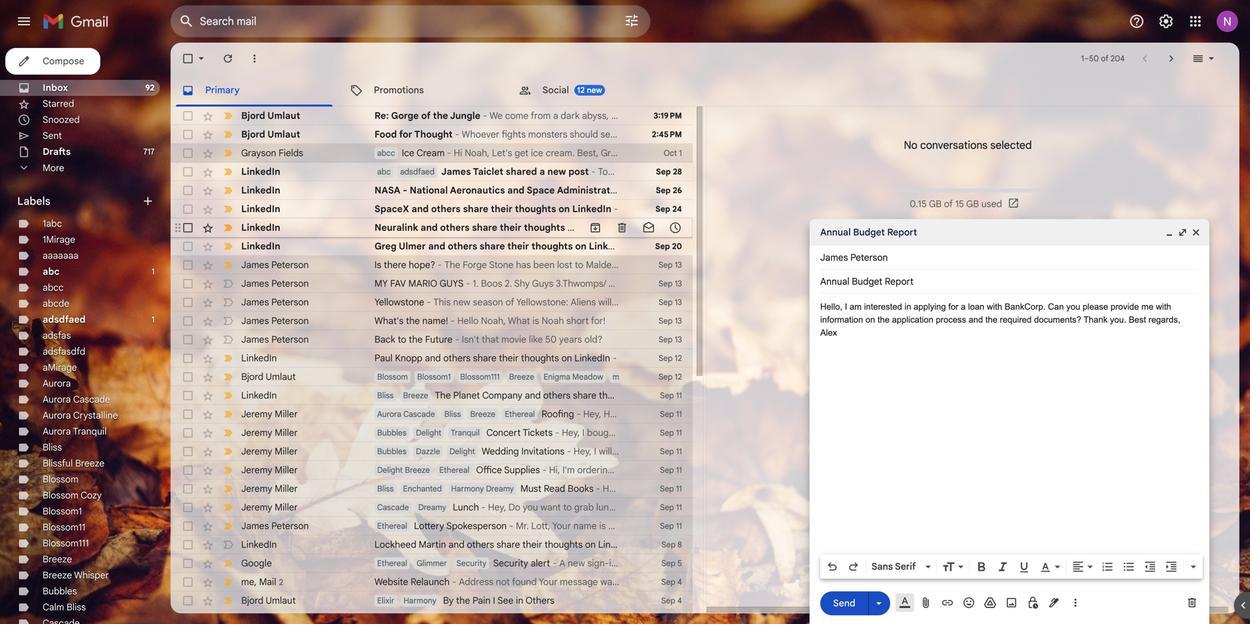 Task type: locate. For each thing, give the bounding box(es) containing it.
umlaut
[[268, 110, 300, 122], [268, 129, 300, 140], [266, 371, 296, 383], [266, 595, 296, 607]]

new down 28
[[681, 185, 699, 196]]

5 11 from the top
[[677, 466, 683, 476]]

1 horizontal spatial ·
[[965, 564, 967, 574]]

22 row from the top
[[171, 517, 693, 536]]

website
[[375, 577, 409, 588]]

0 vertical spatial sep 12
[[659, 354, 683, 364]]

1 horizontal spatial me
[[1142, 302, 1154, 312]]

0 vertical spatial adsdfaed
[[400, 167, 435, 177]]

cascade up crystalline
[[73, 394, 110, 406]]

in up application
[[905, 302, 912, 312]]

sep 8
[[662, 540, 683, 550]]

1 horizontal spatial a
[[962, 302, 966, 312]]

the left required
[[986, 315, 998, 325]]

3 11 from the top
[[677, 428, 683, 438]]

sep 13 for 1987
[[659, 298, 683, 308]]

starred
[[43, 98, 74, 110]]

7 11 from the top
[[677, 503, 683, 513]]

harmony for harmony dreamy
[[452, 484, 484, 494]]

1 horizontal spatial blossom111
[[460, 372, 500, 382]]

to
[[575, 259, 584, 271], [732, 259, 740, 271], [398, 334, 407, 346]]

abcde link
[[43, 298, 69, 310]]

1 jeremy from the top
[[241, 409, 273, 420]]

13 for maldenia.
[[675, 260, 683, 270]]

3 bjord from the top
[[241, 371, 264, 383]]

1 horizontal spatial blossom1
[[417, 372, 451, 382]]

1 horizontal spatial for
[[949, 302, 959, 312]]

row down 'knopp'
[[171, 387, 711, 405]]

6 miller from the top
[[275, 502, 298, 514]]

0 horizontal spatial a
[[540, 166, 545, 178]]

0 vertical spatial 12
[[577, 85, 585, 95]]

4 down the 5
[[678, 578, 683, 588]]

cream.
[[546, 147, 575, 159]]

0 horizontal spatial delight
[[377, 466, 403, 476]]

sep 13 for maldenia.
[[659, 260, 683, 270]]

a up space
[[540, 166, 545, 178]]

labels heading
[[17, 195, 141, 208]]

Message Body text field
[[821, 301, 1200, 551]]

minimize image
[[1165, 227, 1176, 238]]

breeze down breeze link at bottom left
[[43, 570, 72, 582]]

others inside lockheed martin and others share their thoughts on linkedin link
[[467, 539, 495, 551]]

adsdfaed inside row
[[400, 167, 435, 177]]

yellowstone - this new season of yellowstone: aliens will premier june 1987
[[375, 297, 691, 308]]

1 vertical spatial what
[[508, 315, 530, 327]]

what up twhacks
[[629, 259, 651, 271]]

0 horizontal spatial 50
[[546, 334, 557, 346]]

21 row from the top
[[171, 499, 693, 517]]

8 11 from the top
[[677, 522, 683, 532]]

others inside greg ulmer and others share their thoughts on linkedin link
[[448, 241, 478, 252]]

11 for roofing -
[[677, 410, 683, 420]]

for down gorge
[[399, 129, 413, 140]]

more
[[43, 162, 64, 174]]

3 sep 11 from the top
[[660, 428, 683, 438]]

sep 28
[[656, 167, 683, 177]]

loan
[[969, 302, 985, 312]]

aurora down paul
[[377, 410, 402, 420]]

1 horizontal spatial grayson
[[601, 147, 636, 159]]

no conversations selected main content
[[171, 43, 1240, 625]]

their up security alert -
[[523, 539, 543, 551]]

4 11 from the top
[[677, 447, 683, 457]]

row down by
[[171, 611, 693, 625]]

bankcorp.
[[1005, 302, 1046, 312]]

0 vertical spatial abc
[[377, 167, 391, 177]]

new right the social
[[587, 85, 603, 95]]

None search field
[[171, 5, 651, 37]]

dazzle
[[416, 447, 440, 457]]

blossom111 up planet
[[460, 372, 500, 382]]

provide
[[1111, 302, 1140, 312]]

3 sep 13 from the top
[[659, 298, 683, 308]]

0 vertical spatial for
[[399, 129, 413, 140]]

sep 11 for concert tickets -
[[660, 428, 683, 438]]

1 vertical spatial the
[[435, 390, 451, 402]]

0 vertical spatial i
[[845, 302, 848, 312]]

row containing me
[[171, 573, 693, 592]]

a inside row
[[540, 166, 545, 178]]

4 sep 11 from the top
[[660, 447, 683, 457]]

0 vertical spatial the
[[445, 259, 461, 271]]

2 sep 13 from the top
[[659, 279, 683, 289]]

peterson
[[851, 252, 889, 264], [272, 259, 309, 271], [272, 278, 309, 290], [272, 297, 309, 308], [272, 315, 309, 327], [272, 334, 309, 346], [272, 521, 309, 532]]

umlaut for sep 4
[[266, 595, 296, 607]]

row down dazzle
[[171, 461, 693, 480]]

13 for twhacks
[[675, 279, 683, 289]]

row up glimmer
[[171, 536, 693, 555]]

james peterson inside annual budget report dialog
[[821, 252, 889, 264]]

support image
[[1130, 13, 1146, 29]]

3 13 from the top
[[675, 298, 683, 308]]

cascade inside labels 'navigation'
[[73, 394, 110, 406]]

row containing google
[[171, 555, 693, 573]]

advanced search options image
[[619, 7, 645, 34]]

0 vertical spatial aurora cascade
[[43, 394, 110, 406]]

sep for fifth row
[[656, 186, 671, 196]]

sep 11 for wedding invitations -
[[660, 447, 683, 457]]

1 · from the left
[[932, 564, 934, 574]]

0 vertical spatial sep 4
[[662, 578, 683, 588]]

2 gb from the left
[[967, 198, 980, 210]]

row up ulmer
[[171, 219, 693, 237]]

umlaut inside row
[[266, 371, 296, 383]]

1 horizontal spatial 50
[[1090, 54, 1100, 64]]

planet
[[454, 390, 480, 402]]

neuralink and others share their thoughts on linkedin
[[375, 222, 621, 234]]

row containing grayson fields
[[171, 144, 693, 163]]

None checkbox
[[181, 147, 195, 160], [181, 184, 195, 197], [181, 240, 195, 253], [181, 277, 195, 291], [181, 333, 195, 347], [181, 352, 195, 365], [181, 389, 195, 403], [181, 427, 195, 440], [181, 483, 195, 496], [181, 147, 195, 160], [181, 184, 195, 197], [181, 240, 195, 253], [181, 277, 195, 291], [181, 333, 195, 347], [181, 352, 195, 365], [181, 389, 195, 403], [181, 427, 195, 440], [181, 483, 195, 496]]

noah, for let's
[[465, 147, 490, 159]]

sep 4 down sep 5
[[662, 578, 683, 588]]

row down hope?
[[171, 275, 693, 293]]

out!
[[782, 185, 800, 196]]

bliss down paul
[[377, 391, 394, 401]]

adsdfaed down ice
[[400, 167, 435, 177]]

jeremy for roofing
[[241, 409, 273, 420]]

1 vertical spatial abc
[[43, 266, 60, 278]]

blossom1 up blossom11
[[43, 506, 82, 518]]

1 vertical spatial abcc
[[43, 282, 64, 294]]

bjord inside row
[[241, 371, 264, 383]]

social, 12 new messages, tab
[[508, 75, 676, 107]]

1
[[1082, 54, 1085, 64], [680, 148, 683, 158], [152, 267, 155, 277], [152, 315, 155, 325]]

None checkbox
[[181, 52, 195, 65], [181, 109, 195, 123], [181, 128, 195, 141], [181, 165, 195, 179], [181, 203, 195, 216], [181, 221, 195, 235], [181, 259, 195, 272], [181, 296, 195, 309], [181, 315, 195, 328], [181, 371, 195, 384], [181, 408, 195, 421], [181, 445, 195, 459], [181, 464, 195, 477], [181, 501, 195, 515], [181, 520, 195, 533], [181, 539, 195, 552], [181, 557, 195, 571], [181, 576, 195, 589], [181, 595, 195, 608], [181, 613, 195, 625], [181, 52, 195, 65], [181, 109, 195, 123], [181, 128, 195, 141], [181, 165, 195, 179], [181, 203, 195, 216], [181, 221, 195, 235], [181, 259, 195, 272], [181, 296, 195, 309], [181, 315, 195, 328], [181, 371, 195, 384], [181, 408, 195, 421], [181, 445, 195, 459], [181, 464, 195, 477], [181, 501, 195, 515], [181, 520, 195, 533], [181, 539, 195, 552], [181, 557, 195, 571], [181, 576, 195, 589], [181, 595, 195, 608], [181, 613, 195, 625]]

aurora inside row
[[377, 410, 402, 420]]

peterson for what's the name! - hello noah, what is noah short for!
[[272, 315, 309, 327]]

james
[[442, 166, 471, 178], [821, 252, 849, 264], [241, 259, 269, 271], [241, 278, 269, 290], [241, 297, 269, 308], [241, 315, 269, 327], [241, 334, 269, 346], [241, 521, 269, 532]]

regards,
[[1149, 315, 1181, 325]]

security for security alert -
[[494, 558, 529, 570]]

24 row from the top
[[171, 555, 693, 573]]

cascade down enchanted
[[377, 503, 409, 513]]

aliens
[[571, 297, 596, 308]]

4 jeremy miller from the top
[[241, 465, 298, 476]]

their up the 'greg ulmer and others share their thoughts on linkedin'
[[500, 222, 522, 234]]

6 sep 11 from the top
[[660, 484, 683, 494]]

their down movie
[[499, 353, 519, 364]]

sep 24
[[656, 204, 683, 214]]

sep for 11th row from the bottom of the no conversations selected main content
[[660, 428, 675, 438]]

peterson for my fav mario guys - 1. boos 2. shy guys 3.thwomps/ twhacks
[[272, 278, 309, 290]]

1 horizontal spatial abcc
[[377, 148, 395, 158]]

bjord umlaut inside row
[[241, 371, 296, 383]]

bliss up blissful
[[43, 442, 62, 454]]

miller for wedding invitations -
[[275, 446, 298, 458]]

for inside hello, i am interested in applying for a loan with bankcorp. can you please provide me with information on the application process and the required documents? thank you. best regards, alex
[[949, 302, 959, 312]]

1 vertical spatial noah,
[[481, 315, 506, 327]]

0 vertical spatial blossom1
[[417, 372, 451, 382]]

1 jeremy miller from the top
[[241, 409, 298, 420]]

james peterson for yellowstone - this new season of yellowstone: aliens will premier june 1987
[[241, 297, 309, 308]]

gmail image
[[43, 8, 115, 35]]

1 vertical spatial harmony
[[404, 596, 437, 606]]

0 vertical spatial dreamy
[[486, 484, 514, 494]]

row up lottery
[[171, 499, 693, 517]]

1 miller from the top
[[275, 409, 298, 420]]

blossom111 inside labels 'navigation'
[[43, 538, 89, 550]]

0 vertical spatial abcc
[[377, 148, 395, 158]]

row
[[171, 107, 693, 125], [171, 125, 693, 144], [171, 144, 693, 163], [171, 163, 693, 181], [171, 181, 800, 200], [171, 200, 693, 219], [171, 219, 693, 237], [171, 237, 693, 256], [171, 256, 806, 275], [171, 275, 693, 293], [171, 293, 693, 312], [171, 312, 693, 331], [171, 331, 693, 349], [171, 349, 693, 368], [171, 387, 711, 405], [171, 405, 693, 424], [171, 424, 693, 443], [171, 443, 693, 461], [171, 461, 693, 480], [171, 480, 693, 499], [171, 499, 693, 517], [171, 517, 693, 536], [171, 536, 693, 555], [171, 555, 693, 573], [171, 573, 693, 592], [171, 592, 693, 611], [171, 611, 693, 625]]

bubbles
[[377, 428, 407, 438], [377, 447, 407, 457], [43, 586, 77, 598]]

noah, up that
[[481, 315, 506, 327]]

sep for bjord umlaut row at the bottom
[[659, 372, 673, 382]]

1 vertical spatial sep 4
[[662, 596, 683, 606]]

aurora cascade inside labels 'navigation'
[[43, 394, 110, 406]]

sep 20
[[656, 242, 683, 252]]

aurora down amirage on the left bottom of page
[[43, 378, 71, 390]]

3 bjord umlaut from the top
[[241, 371, 296, 383]]

sent
[[43, 130, 62, 142]]

1 bjord umlaut from the top
[[241, 110, 300, 122]]

sep for 21th row from the top of the no conversations selected main content
[[660, 503, 675, 513]]

crystalline
[[73, 410, 118, 422]]

sep for 16th row
[[660, 410, 675, 420]]

row up name!
[[171, 293, 693, 312]]

0 vertical spatial what
[[629, 259, 651, 271]]

abc up nasa
[[377, 167, 391, 177]]

1 horizontal spatial with
[[1157, 302, 1172, 312]]

1 vertical spatial a
[[962, 302, 966, 312]]

of left 15
[[945, 198, 954, 210]]

1 horizontal spatial security
[[494, 558, 529, 570]]

sep 11 for ethereal lottery spokesperson -
[[660, 522, 683, 532]]

0 horizontal spatial abcc
[[43, 282, 64, 294]]

promotions tab
[[339, 75, 507, 107]]

2:45 pm
[[652, 130, 683, 140]]

my fav mario guys - 1. boos 2. shy guys 3.thwomps/ twhacks
[[375, 278, 645, 290]]

tranquil inside labels 'navigation'
[[73, 426, 107, 438]]

1 horizontal spatial aurora cascade
[[377, 410, 435, 420]]

bjord umlaut for sep 4
[[241, 595, 296, 607]]

1 sep 11 from the top
[[660, 391, 683, 401]]

harmony for harmony
[[404, 596, 437, 606]]

and down loan on the top right of page
[[969, 315, 984, 325]]

15 row from the top
[[171, 387, 711, 405]]

1 4 from the top
[[678, 578, 683, 588]]

and down ethereal lottery spokesperson -
[[449, 539, 465, 551]]

of down my fav mario guys - 1. boos 2. shy guys 3.thwomps/ twhacks
[[506, 297, 515, 308]]

aurora cascade
[[43, 394, 110, 406], [377, 410, 435, 420]]

1 horizontal spatial i
[[845, 302, 848, 312]]

breeze link
[[43, 554, 72, 566]]

0 vertical spatial delight
[[416, 428, 442, 438]]

adsfasdfd
[[43, 346, 85, 358]]

717
[[143, 147, 155, 157]]

post
[[569, 166, 589, 178]]

national
[[410, 185, 448, 196]]

50 left 204 on the top of the page
[[1090, 54, 1100, 64]]

gb right 0.15
[[930, 198, 942, 210]]

abc inside labels 'navigation'
[[43, 266, 60, 278]]

back to the future - isn't that movie like 50 years old?
[[375, 334, 603, 346]]

spacex
[[375, 203, 409, 215]]

peterson for back to the future - isn't that movie like 50 years old?
[[272, 334, 309, 346]]

0 vertical spatial a
[[540, 166, 545, 178]]

peterson inside annual budget report dialog
[[851, 252, 889, 264]]

2 vertical spatial delight
[[377, 466, 403, 476]]

sep 13 for old?
[[659, 335, 683, 345]]

5 row from the top
[[171, 181, 800, 200]]

1 vertical spatial blossom
[[43, 474, 78, 486]]

with up the regards,
[[1157, 302, 1172, 312]]

jeremy for lunch
[[241, 502, 273, 514]]

row up hope?
[[171, 237, 693, 256]]

google
[[241, 558, 272, 570]]

blossom down blossom link
[[43, 490, 78, 502]]

adsdfaed up adsfas link
[[43, 314, 86, 326]]

jeremy miller for wedding
[[241, 446, 298, 458]]

jeremy miller for must
[[241, 483, 298, 495]]

blossom111 down blossom11
[[43, 538, 89, 550]]

row down relaunch
[[171, 592, 693, 611]]

0 horizontal spatial ·
[[932, 564, 934, 574]]

thought
[[415, 129, 453, 140]]

bjord for sep 4
[[241, 595, 264, 607]]

1 bjord from the top
[[241, 110, 265, 122]]

5 sep 13 from the top
[[659, 335, 683, 345]]

2 sep 11 from the top
[[660, 410, 683, 420]]

and up bjord umlaut row at the bottom
[[425, 353, 441, 364]]

0 horizontal spatial grayson
[[241, 147, 276, 159]]

new inside tab
[[587, 85, 603, 95]]

sep 11 for must read books -
[[660, 484, 683, 494]]

row up "future"
[[171, 312, 693, 331]]

0 vertical spatial me
[[1142, 302, 1154, 312]]

report
[[888, 227, 918, 238]]

abcc inside abcc ice cream - hi noah, let's get ice cream. best, grayson
[[377, 148, 395, 158]]

ulmer
[[399, 241, 426, 252]]

sep for 13th row from the bottom
[[660, 391, 675, 401]]

0 horizontal spatial aurora cascade
[[43, 394, 110, 406]]

1 vertical spatial 4
[[678, 596, 683, 606]]

jeremy for office supplies
[[241, 465, 273, 476]]

0 horizontal spatial for
[[399, 129, 413, 140]]

11
[[677, 391, 683, 401], [677, 410, 683, 420], [677, 428, 683, 438], [677, 447, 683, 457], [677, 466, 683, 476], [677, 484, 683, 494], [677, 503, 683, 513], [677, 522, 683, 532]]

0 horizontal spatial blossom111
[[43, 538, 89, 550]]

short
[[567, 315, 589, 327]]

2 vertical spatial 12
[[675, 372, 683, 382]]

the down bjord umlaut row at the bottom
[[435, 390, 451, 402]]

0 horizontal spatial blossom1
[[43, 506, 82, 518]]

4 bjord from the top
[[241, 595, 264, 607]]

new
[[587, 85, 603, 95], [548, 166, 566, 178], [681, 185, 699, 196], [453, 297, 471, 308]]

0 horizontal spatial security
[[457, 559, 487, 569]]

1 13 from the top
[[675, 260, 683, 270]]

content.
[[702, 185, 739, 196]]

1 vertical spatial blossom111
[[43, 538, 89, 550]]

for up process
[[949, 302, 959, 312]]

row up delight breeze
[[171, 443, 693, 461]]

to right back
[[398, 334, 407, 346]]

1 vertical spatial adsdfaed
[[43, 314, 86, 326]]

7 sep 11 from the top
[[660, 503, 683, 513]]

sep 13
[[659, 260, 683, 270], [659, 279, 683, 289], [659, 298, 683, 308], [659, 316, 683, 326], [659, 335, 683, 345]]

0 vertical spatial 4
[[678, 578, 683, 588]]

me up best
[[1142, 302, 1154, 312]]

row down glimmer
[[171, 573, 693, 592]]

blossom11 link
[[43, 522, 85, 534]]

please
[[1083, 302, 1109, 312]]

noah, right "hi"
[[465, 147, 490, 159]]

2 13 from the top
[[675, 279, 683, 289]]

policies
[[1002, 564, 1029, 574]]

2 bjord from the top
[[241, 129, 265, 140]]

sep 12 inside bjord umlaut row
[[659, 372, 683, 382]]

204
[[1111, 54, 1126, 64]]

13 row from the top
[[171, 331, 693, 349]]

aurora up "aurora tranquil" link
[[43, 410, 71, 422]]

miller for lunch -
[[275, 502, 298, 514]]

5 sep 11 from the top
[[660, 466, 683, 476]]

12 inside bjord umlaut row
[[675, 372, 683, 382]]

older image
[[1166, 52, 1179, 65]]

james taiclet shared a new post -
[[442, 166, 598, 178]]

11 row from the top
[[171, 293, 693, 312]]

row up dazzle
[[171, 424, 693, 443]]

1 vertical spatial 12
[[675, 354, 683, 364]]

1 horizontal spatial harmony
[[452, 484, 484, 494]]

2 miller from the top
[[275, 427, 298, 439]]

sep for 15th row from the bottom of the no conversations selected main content
[[659, 335, 673, 345]]

1 vertical spatial i
[[493, 595, 496, 607]]

sep for 18th row from the top
[[660, 447, 675, 457]]

0 horizontal spatial in
[[516, 595, 524, 607]]

snoozed
[[43, 114, 80, 126]]

sep 12 for linkedin
[[659, 354, 683, 364]]

shared
[[506, 166, 538, 178]]

abcc
[[377, 148, 395, 158], [43, 282, 64, 294]]

aurora for "aurora tranquil" link
[[43, 426, 71, 438]]

1 sep 12 from the top
[[659, 354, 683, 364]]

1 vertical spatial blossom1
[[43, 506, 82, 518]]

0 vertical spatial bubbles
[[377, 428, 407, 438]]

james peterson for back to the future - isn't that movie like 50 years old?
[[241, 334, 309, 346]]

relaunch
[[411, 577, 450, 588]]

james inside annual budget report dialog
[[821, 252, 849, 264]]

ethereal up lockheed
[[377, 522, 408, 532]]

required
[[1001, 315, 1032, 325]]

tranquil down planet
[[451, 428, 480, 438]]

1 horizontal spatial in
[[905, 302, 912, 312]]

2 horizontal spatial delight
[[450, 447, 475, 457]]

0 horizontal spatial me
[[241, 577, 254, 588]]

james peterson for my fav mario guys - 1. boos 2. shy guys 3.thwomps/ twhacks
[[241, 278, 309, 290]]

abcc down abc link on the left top
[[43, 282, 64, 294]]

2 bjord umlaut from the top
[[241, 129, 300, 140]]

0 vertical spatial harmony
[[452, 484, 484, 494]]

· down details link in the right of the page
[[965, 564, 967, 574]]

the left name!
[[406, 315, 420, 327]]

sep for row containing google
[[662, 559, 676, 569]]

let's
[[492, 147, 513, 159]]

row down taiclet
[[171, 181, 800, 200]]

3 jeremy from the top
[[241, 446, 273, 458]]

umlaut for sep 12
[[266, 371, 296, 383]]

abc up abcc 'link' at the left top of page
[[43, 266, 60, 278]]

row down name!
[[171, 331, 693, 349]]

amirage link
[[43, 362, 77, 374]]

blossom for blossom cozy
[[43, 490, 78, 502]]

toolbar
[[582, 221, 689, 235]]

1 horizontal spatial abc
[[377, 167, 391, 177]]

ice
[[531, 147, 544, 159]]

bjord umlaut for sep 12
[[241, 371, 296, 383]]

50 right like
[[546, 334, 557, 346]]

1 vertical spatial in
[[516, 595, 524, 607]]

dreamy down office
[[486, 484, 514, 494]]

6 jeremy from the top
[[241, 502, 273, 514]]

forge
[[463, 259, 487, 271]]

hello
[[458, 315, 479, 327]]

1 vertical spatial 50
[[546, 334, 557, 346]]

2 vertical spatial blossom
[[43, 490, 78, 502]]

ethereal down dazzle
[[440, 466, 470, 476]]

wedding
[[482, 446, 519, 458]]

fav
[[390, 278, 406, 290]]

1 sep 4 from the top
[[662, 578, 683, 588]]

blossom link
[[43, 474, 78, 486]]

1 vertical spatial me
[[241, 577, 254, 588]]

what
[[629, 259, 651, 271], [508, 315, 530, 327]]

4 miller from the top
[[275, 465, 298, 476]]

6 jeremy miller from the top
[[241, 502, 298, 514]]

0 horizontal spatial tranquil
[[73, 426, 107, 438]]

umlaut for 3:19 pm
[[268, 110, 300, 122]]

of for 15
[[945, 198, 954, 210]]

abcc inside labels 'navigation'
[[43, 282, 64, 294]]

tranquil
[[73, 426, 107, 438], [451, 428, 480, 438]]

2 11 from the top
[[677, 410, 683, 420]]

the up guys
[[445, 259, 461, 271]]

bliss down planet
[[445, 410, 461, 420]]

sep inside bjord umlaut row
[[659, 372, 673, 382]]

row up relaunch
[[171, 555, 693, 573]]

blossom down blissful
[[43, 474, 78, 486]]

0 vertical spatial in
[[905, 302, 912, 312]]

me left mail
[[241, 577, 254, 588]]

company
[[483, 390, 523, 402]]

dreamy up lottery
[[419, 503, 446, 513]]

blossom1 inside bjord umlaut row
[[417, 372, 451, 382]]

5 jeremy from the top
[[241, 483, 273, 495]]

blossom for blossom link
[[43, 474, 78, 486]]

in inside row
[[516, 595, 524, 607]]

2 sep 4 from the top
[[662, 596, 683, 606]]

hi
[[454, 147, 463, 159]]

1 vertical spatial delight
[[450, 447, 475, 457]]

4 bjord umlaut from the top
[[241, 595, 296, 607]]

sep 13 for twhacks
[[659, 279, 683, 289]]

bliss
[[377, 391, 394, 401], [445, 410, 461, 420], [43, 442, 62, 454], [377, 484, 394, 494], [67, 602, 86, 614]]

0 horizontal spatial to
[[398, 334, 407, 346]]

5 jeremy miller from the top
[[241, 483, 298, 495]]

the up thought
[[433, 110, 448, 122]]

1 horizontal spatial to
[[575, 259, 584, 271]]

3 miller from the top
[[275, 446, 298, 458]]

0 vertical spatial blossom
[[377, 372, 408, 382]]

grayson right best,
[[601, 147, 636, 159]]

administration
[[557, 185, 625, 196]]

peterson for is there hope? - the forge stone has been lost to maldenia. what more could we do to save alendria?!
[[272, 259, 309, 271]]

mail
[[259, 577, 276, 588]]

0 vertical spatial blossom111
[[460, 372, 500, 382]]

3 jeremy miller from the top
[[241, 446, 298, 458]]

4 13 from the top
[[675, 316, 683, 326]]

abc inside no conversations selected main content
[[377, 167, 391, 177]]

0 horizontal spatial gb
[[930, 198, 942, 210]]

tab list
[[171, 75, 1240, 107]]

1 horizontal spatial adsdfaed
[[400, 167, 435, 177]]

1 horizontal spatial tranquil
[[451, 428, 480, 438]]

5 miller from the top
[[275, 483, 298, 495]]

2 sep 12 from the top
[[659, 372, 683, 382]]

4 jeremy from the top
[[241, 465, 273, 476]]

11 for lunch -
[[677, 503, 683, 513]]

the down interested
[[878, 315, 890, 325]]

space
[[527, 185, 555, 196]]

jungle
[[450, 110, 481, 122]]

0 vertical spatial noah,
[[465, 147, 490, 159]]

2 jeremy miller from the top
[[241, 427, 298, 439]]

books
[[568, 483, 594, 495]]

interested
[[865, 302, 903, 312]]

to right lost
[[575, 259, 584, 271]]

of
[[1102, 54, 1109, 64], [421, 110, 431, 122], [945, 198, 954, 210], [506, 297, 515, 308]]

1 vertical spatial sep 12
[[659, 372, 683, 382]]

harmony up lunch
[[452, 484, 484, 494]]

sep for second row from the bottom
[[662, 596, 676, 606]]

aurora cascade up dazzle
[[377, 410, 435, 420]]

3 row from the top
[[171, 144, 693, 163]]

1 sep 13 from the top
[[659, 260, 683, 270]]

blossom down paul
[[377, 372, 408, 382]]

jeremy miller for office
[[241, 465, 298, 476]]

on inside hello, i am interested in applying for a loan with bankcorp. can you please provide me with information on the application process and the required documents? thank you. best regards, alex
[[866, 315, 876, 325]]

4 row from the top
[[171, 163, 693, 181]]

0 vertical spatial cascade
[[73, 394, 110, 406]]

0 horizontal spatial i
[[493, 595, 496, 607]]

abcde
[[43, 298, 69, 310]]

25 row from the top
[[171, 573, 693, 592]]

bjord umlaut for 2:45 pm
[[241, 129, 300, 140]]

8 sep 11 from the top
[[660, 522, 683, 532]]

row up martin
[[171, 517, 693, 536]]

0 horizontal spatial abc
[[43, 266, 60, 278]]

miller for concert tickets -
[[275, 427, 298, 439]]

0 horizontal spatial with
[[988, 302, 1003, 312]]

6 11 from the top
[[677, 484, 683, 494]]

5 13 from the top
[[675, 335, 683, 345]]

their up has
[[508, 241, 530, 252]]

paul
[[375, 353, 393, 364]]

12 for linkedin
[[675, 354, 683, 364]]

1 vertical spatial aurora cascade
[[377, 410, 435, 420]]

2 4 from the top
[[678, 596, 683, 606]]

in inside hello, i am interested in applying for a loan with bankcorp. can you please provide me with information on the application process and the required documents? thank you. best regards, alex
[[905, 302, 912, 312]]

tranquil inside row
[[451, 428, 480, 438]]

aurora cascade inside no conversations selected main content
[[377, 410, 435, 420]]

toolbar inside row
[[582, 221, 689, 235]]

for inside row
[[399, 129, 413, 140]]

3:19 pm
[[654, 111, 683, 121]]

row up thought
[[171, 107, 693, 125]]

0 horizontal spatial adsdfaed
[[43, 314, 86, 326]]

can
[[1049, 302, 1065, 312]]

linkedin
[[241, 166, 281, 178], [241, 185, 281, 196], [241, 203, 281, 215], [573, 203, 612, 215], [241, 222, 281, 234], [582, 222, 621, 234], [241, 241, 281, 252], [589, 241, 628, 252], [241, 353, 277, 364], [575, 353, 611, 364], [241, 390, 277, 402], [675, 390, 711, 402], [241, 539, 277, 551], [599, 539, 634, 551]]

james peterson
[[821, 252, 889, 264], [241, 259, 309, 271], [241, 278, 309, 290], [241, 297, 309, 308], [241, 315, 309, 327], [241, 334, 309, 346], [241, 521, 309, 532]]

0 horizontal spatial harmony
[[404, 596, 437, 606]]

ethereal
[[505, 410, 535, 420], [440, 466, 470, 476], [377, 522, 408, 532], [377, 559, 408, 569]]

for
[[399, 129, 413, 140], [949, 302, 959, 312]]

Search mail text field
[[200, 15, 587, 28]]

re:
[[375, 110, 389, 122]]

sep for 24th row from the bottom of the no conversations selected main content
[[656, 167, 671, 177]]

row down bjord umlaut row at the bottom
[[171, 405, 693, 424]]

bubbles inside labels 'navigation'
[[43, 586, 77, 598]]

1abc link
[[43, 218, 62, 230]]

blossom1 inside labels 'navigation'
[[43, 506, 82, 518]]

13 for old?
[[675, 335, 683, 345]]

share down aeronautics
[[463, 203, 489, 215]]

breeze whisper link
[[43, 570, 109, 582]]

0 horizontal spatial dreamy
[[419, 503, 446, 513]]

to right the 'do'
[[732, 259, 740, 271]]

harmony down website relaunch -
[[404, 596, 437, 606]]

2 vertical spatial bubbles
[[43, 586, 77, 598]]

re: gorge of the jungle -
[[375, 110, 490, 122]]

more image
[[248, 52, 261, 65]]

2 jeremy from the top
[[241, 427, 273, 439]]



Task type: vqa. For each thing, say whether or not it's contained in the screenshot.


Task type: describe. For each thing, give the bounding box(es) containing it.
there
[[384, 259, 407, 271]]

2
[[279, 578, 283, 588]]

fields
[[279, 147, 303, 159]]

whisper
[[74, 570, 109, 582]]

what's the name! - hello noah, what is noah short for!
[[375, 315, 606, 327]]

the planet company and others share their thoughts on linkedin
[[435, 390, 711, 402]]

blossom111 inside bjord umlaut row
[[460, 372, 500, 382]]

it
[[773, 185, 780, 196]]

bliss right calm
[[67, 602, 86, 614]]

adsdfaed link
[[43, 314, 86, 326]]

miller for roofing -
[[275, 409, 298, 420]]

breeze down bjord umlaut row at the bottom
[[403, 391, 429, 401]]

lost
[[557, 259, 573, 271]]

budget
[[854, 227, 885, 238]]

blissful breeze link
[[43, 458, 105, 470]]

23 row from the top
[[171, 536, 693, 555]]

27 row from the top
[[171, 611, 693, 625]]

aurora for "aurora crystalline" "link"
[[43, 410, 71, 422]]

that
[[482, 334, 499, 346]]

share down 'spacex and others share their thoughts on linkedin -'
[[472, 222, 498, 234]]

bjord for 2:45 pm
[[241, 129, 265, 140]]

sep for fifth row from the bottom
[[662, 540, 676, 550]]

blissful breeze
[[43, 458, 105, 470]]

3.thwomps/
[[556, 278, 607, 290]]

i inside hello, i am interested in applying for a loan with bankcorp. can you please provide me with information on the application process and the required documents? thank you. best regards, alex
[[845, 302, 848, 312]]

0.15 gb of 15 gb used
[[910, 198, 1003, 210]]

primary
[[205, 84, 240, 96]]

abcc ice cream - hi noah, let's get ice cream. best, grayson
[[377, 147, 636, 159]]

and down national
[[412, 203, 429, 215]]

16 row from the top
[[171, 405, 693, 424]]

9 row from the top
[[171, 256, 806, 275]]

and up ulmer
[[421, 222, 438, 234]]

new down cream.
[[548, 166, 566, 178]]

food for thought -
[[375, 129, 462, 140]]

50 inside row
[[546, 334, 557, 346]]

elixir
[[377, 596, 395, 606]]

sep 4 for by the pain i see in others
[[662, 596, 683, 606]]

search mail image
[[175, 9, 199, 33]]

0.15
[[910, 198, 927, 210]]

ethereal inside ethereal lottery spokesperson -
[[377, 522, 408, 532]]

new up hello
[[453, 297, 471, 308]]

website relaunch -
[[375, 577, 459, 588]]

26 row from the top
[[171, 592, 693, 611]]

sep 11 for roofing -
[[660, 410, 683, 420]]

2 row from the top
[[171, 125, 693, 144]]

1 horizontal spatial what
[[629, 259, 651, 271]]

spacex and others share their thoughts on linkedin -
[[375, 203, 621, 215]]

jeremy miller for roofing
[[241, 409, 298, 420]]

lottery
[[414, 521, 445, 532]]

11 for must read books -
[[677, 484, 683, 494]]

and down the james taiclet shared a new post -
[[508, 185, 525, 196]]

1 vertical spatial dreamy
[[419, 503, 446, 513]]

tickets
[[523, 427, 553, 439]]

14 row from the top
[[171, 349, 693, 368]]

bubbles for wedding invitations -
[[377, 447, 407, 457]]

breeze down planet
[[471, 410, 496, 420]]

sep for 16th row from the bottom
[[659, 316, 673, 326]]

settings image
[[1159, 13, 1175, 29]]

check
[[742, 185, 771, 196]]

19 row from the top
[[171, 461, 693, 480]]

breeze up "cozy"
[[75, 458, 105, 470]]

1 vertical spatial cascade
[[404, 410, 435, 420]]

the right by
[[456, 595, 470, 607]]

premier
[[614, 297, 647, 308]]

aurora crystalline link
[[43, 410, 118, 422]]

season
[[473, 297, 503, 308]]

of for the
[[421, 110, 431, 122]]

me inside hello, i am interested in applying for a loan with bankcorp. can you please provide me with information on the application process and the required documents? thank you. best regards, alex
[[1142, 302, 1154, 312]]

- inside nasa - national aeronautics and space administration just posted new content. check it out! link
[[403, 185, 408, 196]]

annual
[[821, 227, 851, 238]]

wedding invitations -
[[482, 446, 574, 458]]

martin
[[419, 539, 446, 551]]

4 for by the pain i see in others
[[678, 596, 683, 606]]

guys
[[440, 278, 464, 290]]

breeze down blossom111 link
[[43, 554, 72, 566]]

guys
[[532, 278, 554, 290]]

james peterson for is there hope? - the forge stone has been lost to maldenia. what more could we do to save alendria?!
[[241, 259, 309, 271]]

stone
[[489, 259, 514, 271]]

bjord for sep 12
[[241, 371, 264, 383]]

sep 4 for -
[[662, 578, 683, 588]]

2 grayson from the left
[[601, 147, 636, 159]]

applying
[[914, 302, 947, 312]]

neuralink
[[375, 222, 418, 234]]

ethereal up the website
[[377, 559, 408, 569]]

blossom cozy link
[[43, 490, 102, 502]]

1 row from the top
[[171, 107, 693, 125]]

labels navigation
[[0, 43, 171, 625]]

1 with from the left
[[988, 302, 1003, 312]]

taiclet
[[473, 166, 504, 178]]

this
[[434, 297, 451, 308]]

adsfas
[[43, 330, 71, 342]]

1 horizontal spatial delight
[[416, 428, 442, 438]]

sep 12 for bjord umlaut
[[659, 372, 683, 382]]

their up neuralink and others share their thoughts on linkedin
[[491, 203, 513, 215]]

sep for 19th row
[[660, 466, 675, 476]]

james peterson for what's the name! - hello noah, what is noah short for!
[[241, 315, 309, 327]]

11 for wedding invitations -
[[677, 447, 683, 457]]

adsfasdfd link
[[43, 346, 85, 358]]

maldenia.
[[586, 259, 627, 271]]

of for 204
[[1102, 54, 1109, 64]]

bjord umlaut for 3:19 pm
[[241, 110, 300, 122]]

twhacks
[[609, 278, 645, 290]]

10 row from the top
[[171, 275, 693, 293]]

grayson fields
[[241, 147, 303, 159]]

13 for 1987
[[675, 298, 683, 308]]

6 row from the top
[[171, 200, 693, 219]]

blossom inside bjord umlaut row
[[377, 372, 408, 382]]

sep for 18th row from the bottom
[[659, 279, 673, 289]]

main menu image
[[16, 13, 32, 29]]

sep 11 for office supplies -
[[660, 466, 683, 476]]

share down the neuralink and others share their thoughts on linkedin link
[[480, 241, 505, 252]]

bliss down delight breeze
[[377, 484, 394, 494]]

adsdfaed inside labels 'navigation'
[[43, 314, 86, 326]]

calm
[[43, 602, 64, 614]]

bubbles for concert tickets -
[[377, 428, 407, 438]]

blossom1 link
[[43, 506, 82, 518]]

noah, for what
[[481, 315, 506, 327]]

share down meadow
[[573, 390, 597, 402]]

and right company
[[525, 390, 541, 402]]

noah
[[542, 315, 564, 327]]

bjord umlaut row
[[171, 368, 693, 387]]

glimmer
[[417, 559, 447, 569]]

gorge
[[391, 110, 419, 122]]

aurora for aurora cascade link
[[43, 394, 71, 406]]

social
[[543, 84, 569, 96]]

1 11 from the top
[[677, 391, 683, 401]]

jeremy for must read books
[[241, 483, 273, 495]]

sep for 19th row from the bottom
[[659, 260, 673, 270]]

jeremy for wedding invitations
[[241, 446, 273, 458]]

alert
[[531, 558, 551, 570]]

20 row from the top
[[171, 480, 693, 499]]

4 for -
[[678, 578, 683, 588]]

their down meadow
[[599, 390, 619, 402]]

used
[[982, 198, 1003, 210]]

sep 11 for lunch -
[[660, 503, 683, 513]]

and inside hello, i am interested in applying for a loan with bankcorp. can you please provide me with information on the application process and the required documents? thank you. best regards, alex
[[969, 315, 984, 325]]

sep for eighth row from the top
[[656, 242, 670, 252]]

1 grayson from the left
[[241, 147, 276, 159]]

must read books -
[[521, 483, 603, 495]]

toggle split pane mode image
[[1192, 52, 1206, 65]]

12 for bjord umlaut
[[675, 372, 683, 382]]

sep for 14th row from the bottom
[[659, 354, 673, 364]]

ethereal up concert tickets -
[[505, 410, 535, 420]]

read
[[544, 483, 566, 495]]

aurora tranquil
[[43, 426, 107, 438]]

sep for 17th row from the bottom
[[659, 298, 673, 308]]

a inside hello, i am interested in applying for a loan with bankcorp. can you please provide me with information on the application process and the required documents? thank you. best regards, alex
[[962, 302, 966, 312]]

primary tab
[[171, 75, 338, 107]]

11 for ethereal lottery spokesperson -
[[677, 522, 683, 532]]

8 row from the top
[[171, 237, 693, 256]]

12 inside social, 12 new messages, tab
[[577, 85, 585, 95]]

sep for 20th row from the top
[[660, 484, 675, 494]]

miller for office supplies -
[[275, 465, 298, 476]]

get
[[515, 147, 529, 159]]

miller for must read books -
[[275, 483, 298, 495]]

breeze inside bjord umlaut row
[[509, 372, 535, 382]]

2 · from the left
[[965, 564, 967, 574]]

annual budget report dialog
[[810, 219, 1210, 625]]

18 row from the top
[[171, 443, 693, 461]]

0 vertical spatial 50
[[1090, 54, 1100, 64]]

i inside row
[[493, 595, 496, 607]]

Subject field
[[821, 275, 1200, 289]]

me , mail 2
[[241, 577, 283, 588]]

compose button
[[5, 48, 100, 75]]

abcc for abcc
[[43, 282, 64, 294]]

2 vertical spatial cascade
[[377, 503, 409, 513]]

share up security alert -
[[497, 539, 520, 551]]

refresh image
[[221, 52, 235, 65]]

,
[[254, 577, 257, 588]]

mon, sep 4, 2023, 6:00 am element
[[662, 613, 683, 625]]

roofing -
[[542, 409, 584, 420]]

4 sep 13 from the top
[[659, 316, 683, 326]]

me inside row
[[241, 577, 254, 588]]

tab list containing primary
[[171, 75, 1240, 107]]

inbox link
[[43, 82, 68, 94]]

1mirage
[[43, 234, 75, 246]]

more
[[654, 259, 675, 271]]

1 gb from the left
[[930, 198, 942, 210]]

aaaaaaa
[[43, 250, 79, 262]]

the up 'knopp'
[[409, 334, 423, 346]]

11 for office supplies -
[[677, 466, 683, 476]]

spokesperson
[[447, 521, 507, 532]]

undo ‪(⌘z)‬ image
[[826, 561, 840, 574]]

program
[[969, 564, 1000, 574]]

alex
[[821, 328, 838, 338]]

jeremy for concert tickets
[[241, 427, 273, 439]]

jeremy miller for concert
[[241, 427, 298, 439]]

hope?
[[409, 259, 436, 271]]

sep for 22th row from the bottom
[[656, 204, 671, 214]]

11 for concert tickets -
[[677, 428, 683, 438]]

roofing
[[542, 409, 575, 420]]

share down back to the future - isn't that movie like 50 years old?
[[473, 353, 497, 364]]

2 horizontal spatial to
[[732, 259, 740, 271]]

sep for sixth row from the bottom of the no conversations selected main content
[[660, 522, 675, 532]]

92
[[145, 83, 155, 93]]

follow link to manage storage image
[[1008, 197, 1022, 211]]

abcc for abcc ice cream - hi noah, let's get ice cream. best, grayson
[[377, 148, 395, 158]]

abc link
[[43, 266, 60, 278]]

harmony dreamy
[[452, 484, 514, 494]]

security for security
[[457, 559, 487, 569]]

2 with from the left
[[1157, 302, 1172, 312]]

breeze up enchanted
[[405, 466, 430, 476]]

sep for row containing me
[[662, 578, 676, 588]]

pop out image
[[1178, 227, 1189, 238]]

12 row from the top
[[171, 312, 693, 331]]

1 horizontal spatial dreamy
[[486, 484, 514, 494]]

nasa - national aeronautics and space administration just posted new content. check it out! link
[[375, 184, 800, 197]]

0 horizontal spatial what
[[508, 315, 530, 327]]

aaaaaaa link
[[43, 250, 79, 262]]

umlaut for 2:45 pm
[[268, 129, 300, 140]]

blossom11
[[43, 522, 85, 534]]

others inside the neuralink and others share their thoughts on linkedin link
[[440, 222, 470, 234]]

blossom cozy
[[43, 490, 102, 502]]

invitations
[[522, 446, 565, 458]]

shy
[[515, 278, 530, 290]]

is
[[375, 259, 382, 271]]

selected
[[991, 139, 1033, 152]]

17 row from the top
[[171, 424, 693, 443]]

peterson for yellowstone - this new season of yellowstone: aliens will premier june 1987
[[272, 297, 309, 308]]

7 row from the top
[[171, 219, 693, 237]]

and up hope?
[[428, 241, 446, 252]]

close image
[[1192, 227, 1202, 238]]

bjord for 3:19 pm
[[241, 110, 265, 122]]

sent link
[[43, 130, 62, 142]]

meadow
[[573, 372, 604, 382]]

20
[[672, 242, 683, 252]]



